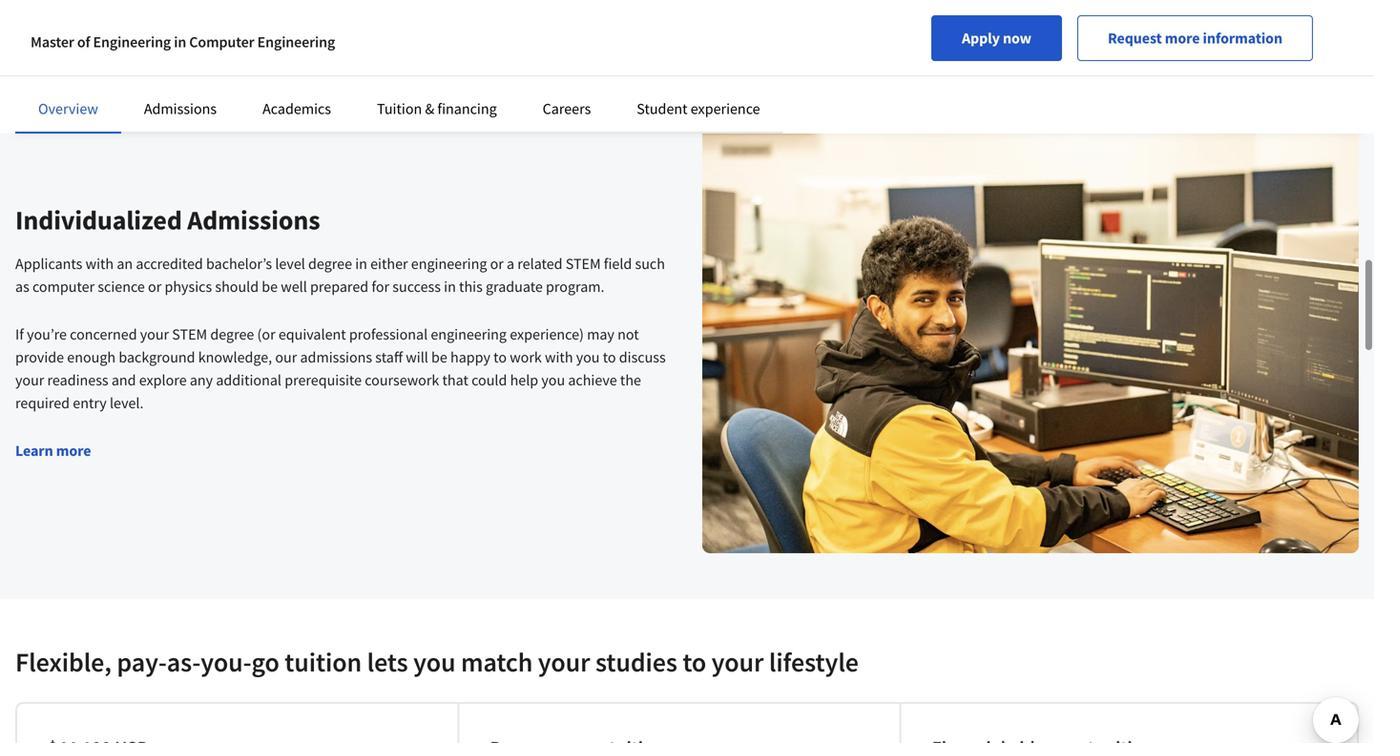 Task type: describe. For each thing, give the bounding box(es) containing it.
more for request
[[1165, 29, 1200, 48]]

admissions
[[300, 348, 372, 367]]

not
[[617, 325, 639, 344]]

discuss
[[619, 348, 666, 367]]

happy
[[450, 348, 490, 367]]

your up the background at left top
[[140, 325, 169, 344]]

0 horizontal spatial in
[[174, 32, 186, 52]]

help
[[510, 371, 538, 390]]

learn
[[15, 441, 53, 460]]

you-
[[201, 645, 251, 679]]

embedded module image image
[[768, 0, 1255, 30]]

flexible,
[[15, 645, 112, 679]]

may
[[587, 325, 614, 344]]

apply now
[[962, 29, 1032, 48]]

of
[[77, 32, 90, 52]]

professional
[[349, 325, 428, 344]]

as
[[15, 277, 29, 296]]

engineering for or
[[411, 254, 487, 273]]

1 horizontal spatial in
[[355, 254, 367, 273]]

studies
[[595, 645, 677, 679]]

information
[[1203, 29, 1283, 48]]

2 engineering from the left
[[257, 32, 335, 52]]

tuition
[[377, 99, 422, 118]]

coursework
[[365, 371, 439, 390]]

individualized admissions
[[15, 203, 320, 237]]

graduate
[[486, 277, 543, 296]]

your left lifestyle
[[712, 645, 764, 679]]

your right the match
[[538, 645, 590, 679]]

&
[[425, 99, 434, 118]]

bachelor's
[[206, 254, 272, 273]]

enough
[[67, 348, 116, 367]]

degree inside applicants with an accredited bachelor's level degree in either engineering or a related stem field such as computer science or physics should be well prepared for success in this graduate program.
[[308, 254, 352, 273]]

go
[[251, 645, 279, 679]]

as-
[[167, 645, 201, 679]]

2 horizontal spatial you
[[576, 348, 600, 367]]

1 vertical spatial you
[[541, 371, 565, 390]]

additional
[[216, 371, 282, 390]]

related
[[517, 254, 563, 273]]

master
[[31, 32, 74, 52]]

should
[[215, 277, 259, 296]]

science
[[98, 277, 145, 296]]

the
[[620, 371, 641, 390]]

if you're concerned your stem degree (or equivalent professional engineering experience) may not provide enough background knowledge, our admissions staff will be happy to work with you to discuss your readiness and explore any additional prerequisite coursework that could help you achieve the required entry level.
[[15, 325, 666, 413]]

0 horizontal spatial or
[[148, 277, 162, 296]]

that
[[442, 371, 468, 390]]

experience
[[691, 99, 760, 118]]

a
[[507, 254, 514, 273]]

work
[[510, 348, 542, 367]]

lifestyle
[[769, 645, 859, 679]]

could
[[471, 371, 507, 390]]

either
[[370, 254, 408, 273]]

an
[[117, 254, 133, 273]]

learn more
[[15, 441, 91, 460]]

program.
[[546, 277, 605, 296]]

computer
[[189, 32, 254, 52]]

be inside applicants with an accredited bachelor's level degree in either engineering or a related stem field such as computer science or physics should be well prepared for success in this graduate program.
[[262, 277, 278, 296]]

and
[[111, 371, 136, 390]]

if
[[15, 325, 24, 344]]

student experience link
[[637, 99, 760, 118]]

required
[[15, 394, 70, 413]]

overview
[[38, 99, 98, 118]]

prepared
[[310, 277, 368, 296]]

with inside applicants with an accredited bachelor's level degree in either engineering or a related stem field such as computer science or physics should be well prepared for success in this graduate program.
[[85, 254, 114, 273]]

0 horizontal spatial to
[[494, 348, 507, 367]]

tuition
[[285, 645, 362, 679]]

applicants with an accredited bachelor's level degree in either engineering or a related stem field such as computer science or physics should be well prepared for success in this graduate program.
[[15, 254, 665, 296]]

tuition & financing
[[377, 99, 497, 118]]

tuition & financing link
[[377, 99, 497, 118]]

(or
[[257, 325, 275, 344]]

more for learn
[[56, 441, 91, 460]]

background
[[119, 348, 195, 367]]

stem inside applicants with an accredited bachelor's level degree in either engineering or a related stem field such as computer science or physics should be well prepared for success in this graduate program.
[[566, 254, 601, 273]]

request more information
[[1108, 29, 1283, 48]]

careers link
[[543, 99, 591, 118]]

explore
[[139, 371, 187, 390]]



Task type: locate. For each thing, give the bounding box(es) containing it.
admissions down master of engineering in computer engineering
[[144, 99, 217, 118]]

stem up "program."
[[566, 254, 601, 273]]

more right request
[[1165, 29, 1200, 48]]

level.
[[110, 394, 144, 413]]

1 vertical spatial in
[[355, 254, 367, 273]]

0 horizontal spatial engineering
[[93, 32, 171, 52]]

with left an
[[85, 254, 114, 273]]

0 vertical spatial admissions
[[144, 99, 217, 118]]

knowledge,
[[198, 348, 272, 367]]

apply
[[962, 29, 1000, 48]]

0 vertical spatial you
[[576, 348, 600, 367]]

be left well
[[262, 277, 278, 296]]

stem up the background at left top
[[172, 325, 207, 344]]

field
[[604, 254, 632, 273]]

stem
[[566, 254, 601, 273], [172, 325, 207, 344]]

1 horizontal spatial degree
[[308, 254, 352, 273]]

be right will
[[431, 348, 447, 367]]

lets
[[367, 645, 408, 679]]

1 vertical spatial admissions
[[187, 203, 320, 237]]

provide
[[15, 348, 64, 367]]

for
[[372, 277, 389, 296]]

0 vertical spatial stem
[[566, 254, 601, 273]]

0 horizontal spatial you
[[413, 645, 456, 679]]

1 horizontal spatial stem
[[566, 254, 601, 273]]

0 vertical spatial be
[[262, 277, 278, 296]]

or down accredited
[[148, 277, 162, 296]]

1 horizontal spatial with
[[545, 348, 573, 367]]

0 vertical spatial degree
[[308, 254, 352, 273]]

be inside if you're concerned your stem degree (or equivalent professional engineering experience) may not provide enough background knowledge, our admissions staff will be happy to work with you to discuss your readiness and explore any additional prerequisite coursework that could help you achieve the required entry level.
[[431, 348, 447, 367]]

now
[[1003, 29, 1032, 48]]

overview link
[[38, 99, 98, 118]]

our
[[275, 348, 297, 367]]

1 horizontal spatial to
[[603, 348, 616, 367]]

in left this
[[444, 277, 456, 296]]

to down "may"
[[603, 348, 616, 367]]

2 horizontal spatial to
[[683, 645, 706, 679]]

will
[[406, 348, 428, 367]]

0 vertical spatial more
[[1165, 29, 1200, 48]]

1 vertical spatial degree
[[210, 325, 254, 344]]

0 horizontal spatial with
[[85, 254, 114, 273]]

prerequisite
[[285, 371, 362, 390]]

academics link
[[263, 99, 331, 118]]

degree inside if you're concerned your stem degree (or equivalent professional engineering experience) may not provide enough background knowledge, our admissions staff will be happy to work with you to discuss your readiness and explore any additional prerequisite coursework that could help you achieve the required entry level.
[[210, 325, 254, 344]]

0 horizontal spatial more
[[56, 441, 91, 460]]

0 vertical spatial with
[[85, 254, 114, 273]]

more right learn
[[56, 441, 91, 460]]

you right help
[[541, 371, 565, 390]]

more inside button
[[1165, 29, 1200, 48]]

1 horizontal spatial you
[[541, 371, 565, 390]]

to up could
[[494, 348, 507, 367]]

engineering inside if you're concerned your stem degree (or equivalent professional engineering experience) may not provide enough background knowledge, our admissions staff will be happy to work with you to discuss your readiness and explore any additional prerequisite coursework that could help you achieve the required entry level.
[[431, 325, 507, 344]]

student
[[637, 99, 688, 118]]

1 vertical spatial be
[[431, 348, 447, 367]]

request
[[1108, 29, 1162, 48]]

pay-
[[117, 645, 167, 679]]

request more information button
[[1077, 15, 1313, 61]]

or left a
[[490, 254, 504, 273]]

degree up prepared
[[308, 254, 352, 273]]

1 horizontal spatial engineering
[[257, 32, 335, 52]]

degree up knowledge, at top left
[[210, 325, 254, 344]]

readiness
[[47, 371, 108, 390]]

engineering up this
[[411, 254, 487, 273]]

0 vertical spatial in
[[174, 32, 186, 52]]

academics
[[263, 99, 331, 118]]

0 horizontal spatial degree
[[210, 325, 254, 344]]

experience)
[[510, 325, 584, 344]]

list
[[15, 702, 1359, 743]]

engineering for experience)
[[431, 325, 507, 344]]

computer
[[32, 277, 95, 296]]

engineering inside applicants with an accredited bachelor's level degree in either engineering or a related stem field such as computer science or physics should be well prepared for success in this graduate program.
[[411, 254, 487, 273]]

1 vertical spatial more
[[56, 441, 91, 460]]

engineering
[[411, 254, 487, 273], [431, 325, 507, 344]]

flexible, pay-as-you-go tuition lets you match your studies to your lifestyle
[[15, 645, 859, 679]]

1 vertical spatial with
[[545, 348, 573, 367]]

in left either
[[355, 254, 367, 273]]

2 vertical spatial you
[[413, 645, 456, 679]]

0 horizontal spatial stem
[[172, 325, 207, 344]]

staff
[[375, 348, 403, 367]]

apply now button
[[931, 15, 1062, 61]]

careers
[[543, 99, 591, 118]]

admissions link
[[144, 99, 217, 118]]

with
[[85, 254, 114, 273], [545, 348, 573, 367]]

you up the achieve
[[576, 348, 600, 367]]

with down 'experience)'
[[545, 348, 573, 367]]

this
[[459, 277, 483, 296]]

engineering up happy on the left top of the page
[[431, 325, 507, 344]]

your down provide on the left
[[15, 371, 44, 390]]

physics
[[165, 277, 212, 296]]

success
[[392, 277, 441, 296]]

degree
[[308, 254, 352, 273], [210, 325, 254, 344]]

applicants
[[15, 254, 82, 273]]

your
[[140, 325, 169, 344], [15, 371, 44, 390], [538, 645, 590, 679], [712, 645, 764, 679]]

level
[[275, 254, 305, 273]]

in left computer
[[174, 32, 186, 52]]

be
[[262, 277, 278, 296], [431, 348, 447, 367]]

achieve
[[568, 371, 617, 390]]

any
[[190, 371, 213, 390]]

0 horizontal spatial be
[[262, 277, 278, 296]]

you right lets
[[413, 645, 456, 679]]

match
[[461, 645, 533, 679]]

to right "studies"
[[683, 645, 706, 679]]

accredited
[[136, 254, 203, 273]]

admissions up bachelor's
[[187, 203, 320, 237]]

engineering up academics link
[[257, 32, 335, 52]]

1 horizontal spatial be
[[431, 348, 447, 367]]

more
[[1165, 29, 1200, 48], [56, 441, 91, 460]]

such
[[635, 254, 665, 273]]

well
[[281, 277, 307, 296]]

0 vertical spatial engineering
[[411, 254, 487, 273]]

you
[[576, 348, 600, 367], [541, 371, 565, 390], [413, 645, 456, 679]]

entry
[[73, 394, 107, 413]]

1 horizontal spatial or
[[490, 254, 504, 273]]

financing
[[437, 99, 497, 118]]

to
[[494, 348, 507, 367], [603, 348, 616, 367], [683, 645, 706, 679]]

1 vertical spatial engineering
[[431, 325, 507, 344]]

1 vertical spatial or
[[148, 277, 162, 296]]

equivalent
[[278, 325, 346, 344]]

1 horizontal spatial more
[[1165, 29, 1200, 48]]

1 engineering from the left
[[93, 32, 171, 52]]

student experience
[[637, 99, 760, 118]]

concerned
[[70, 325, 137, 344]]

stem inside if you're concerned your stem degree (or equivalent professional engineering experience) may not provide enough background knowledge, our admissions staff will be happy to work with you to discuss your readiness and explore any additional prerequisite coursework that could help you achieve the required entry level.
[[172, 325, 207, 344]]

learn more link
[[15, 441, 91, 460]]

2 horizontal spatial in
[[444, 277, 456, 296]]

with inside if you're concerned your stem degree (or equivalent professional engineering experience) may not provide enough background knowledge, our admissions staff will be happy to work with you to discuss your readiness and explore any additional prerequisite coursework that could help you achieve the required entry level.
[[545, 348, 573, 367]]

0 vertical spatial or
[[490, 254, 504, 273]]

engineering right of
[[93, 32, 171, 52]]

1 vertical spatial stem
[[172, 325, 207, 344]]

in
[[174, 32, 186, 52], [355, 254, 367, 273], [444, 277, 456, 296]]

or
[[490, 254, 504, 273], [148, 277, 162, 296]]

individualized
[[15, 203, 182, 237]]

master of engineering in computer engineering
[[31, 32, 335, 52]]

2 vertical spatial in
[[444, 277, 456, 296]]



Task type: vqa. For each thing, say whether or not it's contained in the screenshot.
science
yes



